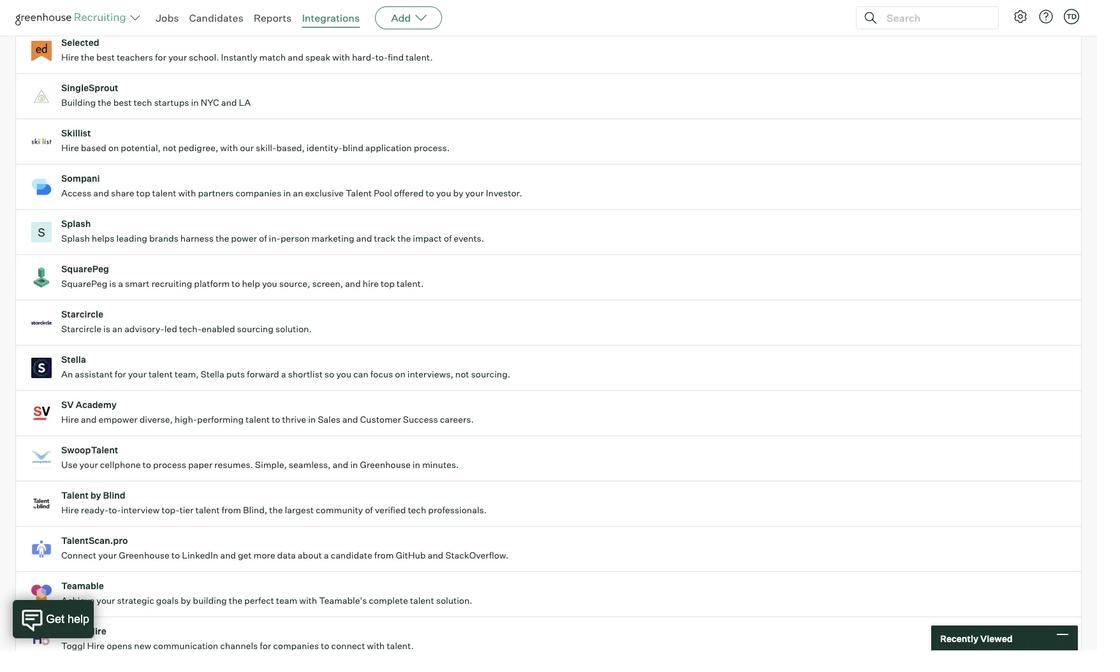 Task type: vqa. For each thing, say whether or not it's contained in the screenshot.
Word,
no



Task type: locate. For each thing, give the bounding box(es) containing it.
and left "get"
[[220, 550, 236, 561]]

greenhouse inside swooptalent use your cellphone to process paper resumes.  simple, seamless, and in greenhouse in minutes.
[[360, 460, 411, 471]]

0 horizontal spatial an
[[112, 324, 123, 335]]

0 vertical spatial not
[[163, 142, 176, 154]]

top right share on the left top
[[136, 188, 150, 199]]

0 vertical spatial greenhouse
[[360, 460, 411, 471]]

speak
[[306, 52, 331, 63]]

stackoverflow.
[[446, 550, 509, 561]]

2 squarepeg from the top
[[61, 278, 107, 290]]

splash
[[61, 218, 91, 230], [61, 233, 90, 244]]

1 horizontal spatial solution.
[[436, 596, 473, 607]]

with inside selected hire the best teachers for your school. instantly match and speak with hard-to-find talent.
[[333, 52, 350, 63]]

1 vertical spatial for
[[115, 369, 126, 380]]

candidates
[[422, 7, 468, 18]]

your left school.
[[168, 52, 187, 63]]

customer
[[360, 414, 401, 425]]

hire
[[61, 52, 79, 63], [61, 142, 79, 154], [61, 414, 79, 425], [61, 505, 79, 516], [88, 626, 106, 637]]

simple,
[[255, 460, 287, 471]]

1 vertical spatial on
[[395, 369, 406, 380]]

1 horizontal spatial a
[[281, 369, 286, 380]]

1 horizontal spatial top
[[381, 278, 395, 290]]

best inside selected hire the best teachers for your school. instantly match and speak with hard-to-find talent.
[[96, 52, 115, 63]]

best down singlesprout
[[113, 97, 132, 108]]

0 vertical spatial talent.
[[406, 52, 433, 63]]

all
[[188, 7, 198, 18]]

teamable achieve your strategic goals by building the perfect team with teamable's complete talent solution.
[[61, 581, 473, 607]]

by left investor.
[[453, 188, 464, 199]]

1 horizontal spatial stella
[[201, 369, 224, 380]]

not
[[163, 142, 176, 154], [456, 369, 469, 380]]

splash splash helps leading brands harness the power of in-person marketing and track the impact of events.
[[61, 218, 484, 244]]

to- inside selected hire the best teachers for your school. instantly match and speak with hard-to-find talent.
[[375, 52, 388, 63]]

an left advisory-
[[112, 324, 123, 335]]

1 vertical spatial talent.
[[397, 278, 424, 290]]

your down teamable
[[97, 596, 115, 607]]

0 horizontal spatial to-
[[109, 505, 121, 516]]

and left hire
[[345, 278, 361, 290]]

from inside talent by blind hire ready-to-interview top-tier talent from blind, the largest community of verified tech professionals.
[[222, 505, 241, 516]]

on right based
[[108, 142, 119, 154]]

you right the so
[[336, 369, 352, 380]]

candidate
[[331, 550, 373, 561]]

1 horizontal spatial greenhouse
[[360, 460, 411, 471]]

building
[[61, 97, 96, 108]]

solution. inside teamable achieve your strategic goals by building the perfect team with teamable's complete talent solution.
[[436, 596, 473, 607]]

blind
[[343, 142, 364, 154]]

tech
[[134, 97, 152, 108], [408, 505, 426, 516]]

0 horizontal spatial stella
[[61, 354, 86, 365]]

puts
[[226, 369, 245, 380]]

hire inside selected hire the best teachers for your school. instantly match and speak with hard-to-find talent.
[[61, 52, 79, 63]]

hire down the selected
[[61, 52, 79, 63]]

with left hard-
[[333, 52, 350, 63]]

not inside the skillist hire based on potential, not pedigree, with our skill-based, identity-blind application process.
[[163, 142, 176, 154]]

0 horizontal spatial tech
[[134, 97, 152, 108]]

0 vertical spatial tech
[[134, 97, 152, 108]]

the left the power
[[216, 233, 229, 244]]

1 vertical spatial is
[[103, 324, 110, 335]]

by up ready-
[[91, 490, 101, 501]]

engineers
[[338, 7, 379, 18]]

tech right "verified"
[[408, 505, 426, 516]]

to left thrive on the bottom of page
[[272, 414, 280, 425]]

for inside selected hire the best teachers for your school. instantly match and speak with hard-to-find talent.
[[155, 52, 166, 63]]

the inside singlesprout building the best tech startups in nyc and la
[[98, 97, 111, 108]]

for right teachers
[[155, 52, 166, 63]]

find and engage talent across all industries, including developers, engineers & diverse candidates
[[61, 7, 468, 18]]

talent left "pool"
[[346, 188, 372, 199]]

seamless,
[[289, 460, 331, 471]]

based
[[81, 142, 106, 154]]

talent inside sompani access and share top talent with partners companies in an exclusive talent pool offered to you by your investor.
[[346, 188, 372, 199]]

diverse
[[390, 7, 420, 18]]

not left sourcing.
[[456, 369, 469, 380]]

greenhouse down customer
[[360, 460, 411, 471]]

hire inside talent by blind hire ready-to-interview top-tier talent from blind, the largest community of verified tech professionals.
[[61, 505, 79, 516]]

tech left startups
[[134, 97, 152, 108]]

talent left team,
[[149, 369, 173, 380]]

1 vertical spatial from
[[374, 550, 394, 561]]

connect
[[61, 550, 96, 561]]

in left nyc
[[191, 97, 199, 108]]

1 vertical spatial top
[[381, 278, 395, 290]]

2 vertical spatial a
[[324, 550, 329, 561]]

tech inside singlesprout building the best tech startups in nyc and la
[[134, 97, 152, 108]]

1 horizontal spatial on
[[395, 369, 406, 380]]

and right find
[[82, 7, 98, 18]]

talent inside talent by blind hire ready-to-interview top-tier talent from blind, the largest community of verified tech professionals.
[[196, 505, 220, 516]]

1 vertical spatial an
[[112, 324, 123, 335]]

tier
[[180, 505, 194, 516]]

top right hire
[[381, 278, 395, 290]]

across
[[159, 7, 186, 18]]

hire down skillist
[[61, 142, 79, 154]]

solution. down stackoverflow.
[[436, 596, 473, 607]]

0 vertical spatial splash
[[61, 218, 91, 230]]

to left linkedin
[[172, 550, 180, 561]]

viewed
[[981, 633, 1013, 644]]

2 horizontal spatial a
[[324, 550, 329, 561]]

toggl hire link
[[16, 618, 1082, 652]]

with right the team
[[299, 596, 317, 607]]

greenhouse inside talentscan.pro connect your greenhouse to linkedin and get more data about a candidate from github and stackoverflow.
[[119, 550, 170, 561]]

solution. right sourcing at the left of page
[[276, 324, 312, 335]]

verified
[[375, 505, 406, 516]]

skill-
[[256, 142, 277, 154]]

help
[[242, 278, 260, 290]]

2 horizontal spatial by
[[453, 188, 464, 199]]

0 vertical spatial on
[[108, 142, 119, 154]]

0 vertical spatial solution.
[[276, 324, 312, 335]]

with left partners
[[178, 188, 196, 199]]

to
[[426, 188, 434, 199], [232, 278, 240, 290], [272, 414, 280, 425], [143, 460, 151, 471], [172, 550, 180, 561]]

0 horizontal spatial by
[[91, 490, 101, 501]]

you right offered
[[436, 188, 451, 199]]

singlesprout
[[61, 82, 118, 94]]

0 horizontal spatial for
[[115, 369, 126, 380]]

1 horizontal spatial for
[[155, 52, 166, 63]]

the down singlesprout
[[98, 97, 111, 108]]

advisory-
[[125, 324, 164, 335]]

your
[[168, 52, 187, 63], [466, 188, 484, 199], [128, 369, 147, 380], [79, 460, 98, 471], [98, 550, 117, 561], [97, 596, 115, 607]]

hire right toggl
[[88, 626, 106, 637]]

a right "about"
[[324, 550, 329, 561]]

industries,
[[200, 7, 244, 18]]

and left track
[[356, 233, 372, 244]]

achieve
[[61, 596, 95, 607]]

1 vertical spatial to-
[[109, 505, 121, 516]]

0 vertical spatial stella
[[61, 354, 86, 365]]

to right offered
[[426, 188, 434, 199]]

an inside sompani access and share top talent with partners companies in an exclusive talent pool offered to you by your investor.
[[293, 188, 303, 199]]

in right seamless,
[[350, 460, 358, 471]]

1 horizontal spatial not
[[456, 369, 469, 380]]

best inside singlesprout building the best tech startups in nyc and la
[[113, 97, 132, 108]]

1 horizontal spatial by
[[181, 596, 191, 607]]

not left the pedigree,
[[163, 142, 176, 154]]

0 vertical spatial starcircle
[[61, 309, 103, 320]]

talent right tier
[[196, 505, 220, 516]]

by inside talent by blind hire ready-to-interview top-tier talent from blind, the largest community of verified tech professionals.
[[91, 490, 101, 501]]

selected
[[61, 37, 99, 48]]

and right github
[[428, 550, 444, 561]]

to- down blind
[[109, 505, 121, 516]]

0 horizontal spatial you
[[262, 278, 277, 290]]

a left smart
[[118, 278, 123, 290]]

0 horizontal spatial top
[[136, 188, 150, 199]]

greenhouse
[[360, 460, 411, 471], [119, 550, 170, 561]]

1 horizontal spatial tech
[[408, 505, 426, 516]]

&
[[381, 7, 388, 18]]

in right the companies
[[283, 188, 291, 199]]

strategic
[[117, 596, 154, 607]]

0 horizontal spatial a
[[118, 278, 123, 290]]

the down the selected
[[81, 52, 94, 63]]

stella up an
[[61, 354, 86, 365]]

minutes.
[[422, 460, 459, 471]]

0 vertical spatial from
[[222, 505, 241, 516]]

stella left puts at the bottom left of page
[[201, 369, 224, 380]]

2 starcircle from the top
[[61, 324, 102, 335]]

of left "verified"
[[365, 505, 373, 516]]

1 vertical spatial you
[[262, 278, 277, 290]]

talent left thrive on the bottom of page
[[246, 414, 270, 425]]

with inside teamable achieve your strategic goals by building the perfect team with teamable's complete talent solution.
[[299, 596, 317, 607]]

sv academy hire and empower diverse, high-performing talent to thrive in sales and customer success careers.
[[61, 400, 474, 425]]

1 vertical spatial squarepeg
[[61, 278, 107, 290]]

best down the selected
[[96, 52, 115, 63]]

squarepeg
[[61, 264, 109, 275], [61, 278, 107, 290]]

with inside the skillist hire based on potential, not pedigree, with our skill-based, identity-blind application process.
[[220, 142, 238, 154]]

toggl
[[61, 626, 86, 637]]

talent. right find on the top of the page
[[406, 52, 433, 63]]

your down the swooptalent
[[79, 460, 98, 471]]

0 vertical spatial by
[[453, 188, 464, 199]]

on right focus
[[395, 369, 406, 380]]

reports
[[254, 11, 292, 24]]

1 starcircle from the top
[[61, 309, 103, 320]]

swooptalent use your cellphone to process paper resumes.  simple, seamless, and in greenhouse in minutes.
[[61, 445, 459, 471]]

1 vertical spatial splash
[[61, 233, 90, 244]]

candidates link
[[189, 11, 244, 24]]

0 horizontal spatial of
[[259, 233, 267, 244]]

tech-
[[179, 324, 202, 335]]

talent right complete
[[410, 596, 434, 607]]

greenhouse down interview
[[119, 550, 170, 561]]

0 horizontal spatial on
[[108, 142, 119, 154]]

github
[[396, 550, 426, 561]]

1 horizontal spatial from
[[374, 550, 394, 561]]

to left process
[[143, 460, 151, 471]]

from left github
[[374, 550, 394, 561]]

1 horizontal spatial talent
[[346, 188, 372, 199]]

by right goals
[[181, 596, 191, 607]]

to- down the &
[[375, 52, 388, 63]]

potential,
[[121, 142, 161, 154]]

2 horizontal spatial of
[[444, 233, 452, 244]]

best for singlesprout
[[113, 97, 132, 108]]

starcircle
[[61, 309, 103, 320], [61, 324, 102, 335]]

so
[[325, 369, 335, 380]]

hire inside the skillist hire based on potential, not pedigree, with our skill-based, identity-blind application process.
[[61, 142, 79, 154]]

and left speak
[[288, 52, 304, 63]]

the left perfect
[[229, 596, 243, 607]]

and inside squarepeg squarepeg is a smart recruiting platform to help you source, screen, and hire top talent.
[[345, 278, 361, 290]]

your right the assistant
[[128, 369, 147, 380]]

the
[[81, 52, 94, 63], [98, 97, 111, 108], [216, 233, 229, 244], [398, 233, 411, 244], [269, 505, 283, 516], [229, 596, 243, 607]]

interview
[[121, 505, 160, 516]]

0 vertical spatial best
[[96, 52, 115, 63]]

of right impact
[[444, 233, 452, 244]]

your inside stella an assistant for your talent team, stella puts forward a shortlist so you can focus on interviews, not sourcing.
[[128, 369, 147, 380]]

high-
[[175, 414, 197, 425]]

0 vertical spatial a
[[118, 278, 123, 290]]

greenhouse recruiting image
[[15, 10, 130, 26]]

you right the help
[[262, 278, 277, 290]]

talent. right hire
[[397, 278, 424, 290]]

1 vertical spatial a
[[281, 369, 286, 380]]

in inside sv academy hire and empower diverse, high-performing talent to thrive in sales and customer success careers.
[[308, 414, 316, 425]]

resumes.
[[214, 460, 253, 471]]

0 horizontal spatial not
[[163, 142, 176, 154]]

1 vertical spatial best
[[113, 97, 132, 108]]

match
[[259, 52, 286, 63]]

the inside selected hire the best teachers for your school. instantly match and speak with hard-to-find talent.
[[81, 52, 94, 63]]

1 horizontal spatial you
[[336, 369, 352, 380]]

and right seamless,
[[333, 460, 349, 471]]

is left smart
[[109, 278, 116, 290]]

0 vertical spatial for
[[155, 52, 166, 63]]

1 vertical spatial not
[[456, 369, 469, 380]]

a right forward
[[281, 369, 286, 380]]

0 vertical spatial is
[[109, 278, 116, 290]]

configure image
[[1013, 9, 1029, 24]]

splash down access
[[61, 218, 91, 230]]

and left share on the left top
[[93, 188, 109, 199]]

source,
[[279, 278, 310, 290]]

1 horizontal spatial an
[[293, 188, 303, 199]]

selected hire the best teachers for your school. instantly match and speak with hard-to-find talent.
[[61, 37, 433, 63]]

and left la
[[221, 97, 237, 108]]

talent. inside selected hire the best teachers for your school. instantly match and speak with hard-to-find talent.
[[406, 52, 433, 63]]

candidates
[[189, 11, 244, 24]]

is left advisory-
[[103, 324, 110, 335]]

your inside swooptalent use your cellphone to process paper resumes.  simple, seamless, and in greenhouse in minutes.
[[79, 460, 98, 471]]

td button
[[1064, 9, 1080, 24]]

top inside sompani access and share top talent with partners companies in an exclusive talent pool offered to you by your investor.
[[136, 188, 150, 199]]

for inside stella an assistant for your talent team, stella puts forward a shortlist so you can focus on interviews, not sourcing.
[[115, 369, 126, 380]]

from left blind,
[[222, 505, 241, 516]]

an
[[293, 188, 303, 199], [112, 324, 123, 335]]

sompani
[[61, 173, 100, 184]]

talent inside stella an assistant for your talent team, stella puts forward a shortlist so you can focus on interviews, not sourcing.
[[149, 369, 173, 380]]

singlesprout building the best tech startups in nyc and la
[[61, 82, 251, 108]]

1 vertical spatial tech
[[408, 505, 426, 516]]

in left sales
[[308, 414, 316, 425]]

and inside singlesprout building the best tech startups in nyc and la
[[221, 97, 237, 108]]

0 vertical spatial to-
[[375, 52, 388, 63]]

2 vertical spatial by
[[181, 596, 191, 607]]

from
[[222, 505, 241, 516], [374, 550, 394, 561]]

talent up ready-
[[61, 490, 89, 501]]

largest
[[285, 505, 314, 516]]

0 horizontal spatial from
[[222, 505, 241, 516]]

find and engage talent across all industries, including developers, engineers & diverse candidates link
[[16, 0, 1082, 29]]

hire left ready-
[[61, 505, 79, 516]]

to inside talentscan.pro connect your greenhouse to linkedin and get more data about a candidate from github and stackoverflow.
[[172, 550, 180, 561]]

find
[[388, 52, 404, 63]]

is inside starcircle starcircle is an advisory-led tech-enabled sourcing solution.
[[103, 324, 110, 335]]

talent inside talent by blind hire ready-to-interview top-tier talent from blind, the largest community of verified tech professionals.
[[61, 490, 89, 501]]

of
[[259, 233, 267, 244], [444, 233, 452, 244], [365, 505, 373, 516]]

community
[[316, 505, 363, 516]]

academy
[[76, 400, 117, 411]]

for right the assistant
[[115, 369, 126, 380]]

0 vertical spatial you
[[436, 188, 451, 199]]

of left 'in-'
[[259, 233, 267, 244]]

0 vertical spatial squarepeg
[[61, 264, 109, 275]]

about
[[298, 550, 322, 561]]

1 vertical spatial greenhouse
[[119, 550, 170, 561]]

0 vertical spatial top
[[136, 188, 150, 199]]

to inside swooptalent use your cellphone to process paper resumes.  simple, seamless, and in greenhouse in minutes.
[[143, 460, 151, 471]]

your left investor.
[[466, 188, 484, 199]]

hire down sv
[[61, 414, 79, 425]]

0 horizontal spatial solution.
[[276, 324, 312, 335]]

hire for toggl hire
[[88, 626, 106, 637]]

2 horizontal spatial you
[[436, 188, 451, 199]]

your down talentscan.pro
[[98, 550, 117, 561]]

to inside sv academy hire and empower diverse, high-performing talent to thrive in sales and customer success careers.
[[272, 414, 280, 425]]

1 vertical spatial by
[[91, 490, 101, 501]]

1 horizontal spatial of
[[365, 505, 373, 516]]

0 vertical spatial talent
[[346, 188, 372, 199]]

splash left helps
[[61, 233, 90, 244]]

an
[[61, 369, 73, 380]]

is inside squarepeg squarepeg is a smart recruiting platform to help you source, screen, and hire top talent.
[[109, 278, 116, 290]]

harness
[[181, 233, 214, 244]]

assistant
[[75, 369, 113, 380]]

2 vertical spatial you
[[336, 369, 352, 380]]

0 vertical spatial an
[[293, 188, 303, 199]]

to left the help
[[232, 278, 240, 290]]

the right blind,
[[269, 505, 283, 516]]

1 horizontal spatial to-
[[375, 52, 388, 63]]

1 vertical spatial talent
[[61, 490, 89, 501]]

from inside talentscan.pro connect your greenhouse to linkedin and get more data about a candidate from github and stackoverflow.
[[374, 550, 394, 561]]

an left exclusive
[[293, 188, 303, 199]]

0 horizontal spatial talent
[[61, 490, 89, 501]]

is for squarepeg
[[109, 278, 116, 290]]

not inside stella an assistant for your talent team, stella puts forward a shortlist so you can focus on interviews, not sourcing.
[[456, 369, 469, 380]]

talent inside sompani access and share top talent with partners companies in an exclusive talent pool offered to you by your investor.
[[152, 188, 176, 199]]

with left our at left
[[220, 142, 238, 154]]

0 horizontal spatial greenhouse
[[119, 550, 170, 561]]

1 vertical spatial solution.
[[436, 596, 473, 607]]

td button
[[1062, 6, 1082, 27]]

talent right share on the left top
[[152, 188, 176, 199]]

1 vertical spatial starcircle
[[61, 324, 102, 335]]

top inside squarepeg squarepeg is a smart recruiting platform to help you source, screen, and hire top talent.
[[381, 278, 395, 290]]

screen,
[[312, 278, 343, 290]]



Task type: describe. For each thing, give the bounding box(es) containing it.
you inside sompani access and share top talent with partners companies in an exclusive talent pool offered to you by your investor.
[[436, 188, 451, 199]]

more
[[254, 550, 275, 561]]

talent inside sv academy hire and empower diverse, high-performing talent to thrive in sales and customer success careers.
[[246, 414, 270, 425]]

talent. inside squarepeg squarepeg is a smart recruiting platform to help you source, screen, and hire top talent.
[[397, 278, 424, 290]]

a inside squarepeg squarepeg is a smart recruiting platform to help you source, screen, and hire top talent.
[[118, 278, 123, 290]]

tech inside talent by blind hire ready-to-interview top-tier talent from blind, the largest community of verified tech professionals.
[[408, 505, 426, 516]]

partners
[[198, 188, 234, 199]]

a inside stella an assistant for your talent team, stella puts forward a shortlist so you can focus on interviews, not sourcing.
[[281, 369, 286, 380]]

and inside sompani access and share top talent with partners companies in an exclusive talent pool offered to you by your investor.
[[93, 188, 109, 199]]

in left minutes.
[[413, 460, 420, 471]]

by inside sompani access and share top talent with partners companies in an exclusive talent pool offered to you by your investor.
[[453, 188, 464, 199]]

paper
[[188, 460, 213, 471]]

add
[[391, 11, 411, 24]]

your inside selected hire the best teachers for your school. instantly match and speak with hard-to-find talent.
[[168, 52, 187, 63]]

offered
[[394, 188, 424, 199]]

hire for selected hire the best teachers for your school. instantly match and speak with hard-to-find talent.
[[61, 52, 79, 63]]

recently viewed
[[941, 633, 1013, 644]]

find
[[61, 7, 80, 18]]

integrations link
[[302, 11, 360, 24]]

1 splash from the top
[[61, 218, 91, 230]]

sales
[[318, 414, 341, 425]]

our
[[240, 142, 254, 154]]

your inside sompani access and share top talent with partners companies in an exclusive talent pool offered to you by your investor.
[[466, 188, 484, 199]]

performing
[[197, 414, 244, 425]]

engage
[[100, 7, 131, 18]]

you inside stella an assistant for your talent team, stella puts forward a shortlist so you can focus on interviews, not sourcing.
[[336, 369, 352, 380]]

and down academy
[[81, 414, 97, 425]]

talentscan.pro
[[61, 536, 128, 547]]

and inside splash splash helps leading brands harness the power of in-person marketing and track the impact of events.
[[356, 233, 372, 244]]

pool
[[374, 188, 392, 199]]

team
[[276, 596, 297, 607]]

blind
[[103, 490, 126, 501]]

pedigree,
[[178, 142, 218, 154]]

perfect
[[244, 596, 274, 607]]

developers,
[[287, 7, 336, 18]]

track
[[374, 233, 396, 244]]

an inside starcircle starcircle is an advisory-led tech-enabled sourcing solution.
[[112, 324, 123, 335]]

hire inside sv academy hire and empower diverse, high-performing talent to thrive in sales and customer success careers.
[[61, 414, 79, 425]]

process.
[[414, 142, 450, 154]]

your inside talentscan.pro connect your greenhouse to linkedin and get more data about a candidate from github and stackoverflow.
[[98, 550, 117, 561]]

1 squarepeg from the top
[[61, 264, 109, 275]]

you inside squarepeg squarepeg is a smart recruiting platform to help you source, screen, and hire top talent.
[[262, 278, 277, 290]]

jobs
[[156, 11, 179, 24]]

skillist
[[61, 128, 91, 139]]

talent by blind hire ready-to-interview top-tier talent from blind, the largest community of verified tech professionals.
[[61, 490, 487, 516]]

in inside sompani access and share top talent with partners companies in an exclusive talent pool offered to you by your investor.
[[283, 188, 291, 199]]

talentscan.pro connect your greenhouse to linkedin and get more data about a candidate from github and stackoverflow.
[[61, 536, 509, 561]]

with inside sompani access and share top talent with partners companies in an exclusive talent pool offered to you by your investor.
[[178, 188, 196, 199]]

goals
[[156, 596, 179, 607]]

share
[[111, 188, 134, 199]]

recruiting
[[152, 278, 192, 290]]

squarepeg squarepeg is a smart recruiting platform to help you source, screen, and hire top talent.
[[61, 264, 424, 290]]

linkedin
[[182, 550, 218, 561]]

la
[[239, 97, 251, 108]]

person
[[281, 233, 310, 244]]

and inside selected hire the best teachers for your school. instantly match and speak with hard-to-find talent.
[[288, 52, 304, 63]]

talent inside teamable achieve your strategic goals by building the perfect team with teamable's complete talent solution.
[[410, 596, 434, 607]]

identity-
[[307, 142, 343, 154]]

add button
[[375, 6, 442, 29]]

your inside teamable achieve your strategic goals by building the perfect team with teamable's complete talent solution.
[[97, 596, 115, 607]]

on inside the skillist hire based on potential, not pedigree, with our skill-based, identity-blind application process.
[[108, 142, 119, 154]]

based,
[[277, 142, 305, 154]]

sompani access and share top talent with partners companies in an exclusive talent pool offered to you by your investor.
[[61, 173, 522, 199]]

Search text field
[[884, 9, 987, 27]]

cellphone
[[100, 460, 141, 471]]

helps
[[92, 233, 115, 244]]

1 vertical spatial stella
[[201, 369, 224, 380]]

talent left across
[[133, 7, 157, 18]]

leading
[[116, 233, 147, 244]]

best for selected
[[96, 52, 115, 63]]

and right sales
[[343, 414, 358, 425]]

enabled
[[202, 324, 235, 335]]

by inside teamable achieve your strategic goals by building the perfect team with teamable's complete talent solution.
[[181, 596, 191, 607]]

team,
[[175, 369, 199, 380]]

of inside talent by blind hire ready-to-interview top-tier talent from blind, the largest community of verified tech professionals.
[[365, 505, 373, 516]]

the inside teamable achieve your strategic goals by building the perfect team with teamable's complete talent solution.
[[229, 596, 243, 607]]

recently
[[941, 633, 979, 644]]

ready-
[[81, 505, 109, 516]]

integrations
[[302, 11, 360, 24]]

brands
[[149, 233, 179, 244]]

skillist hire based on potential, not pedigree, with our skill-based, identity-blind application process.
[[61, 128, 450, 154]]

hire for skillist hire based on potential, not pedigree, with our skill-based, identity-blind application process.
[[61, 142, 79, 154]]

the inside talent by blind hire ready-to-interview top-tier talent from blind, the largest community of verified tech professionals.
[[269, 505, 283, 516]]

reports link
[[254, 11, 292, 24]]

to inside squarepeg squarepeg is a smart recruiting platform to help you source, screen, and hire top talent.
[[232, 278, 240, 290]]

startups
[[154, 97, 189, 108]]

to inside sompani access and share top talent with partners companies in an exclusive talent pool offered to you by your investor.
[[426, 188, 434, 199]]

s
[[38, 225, 45, 239]]

sv
[[61, 400, 74, 411]]

companies
[[236, 188, 281, 199]]

access
[[61, 188, 91, 199]]

and inside the find and engage talent across all industries, including developers, engineers & diverse candidates link
[[82, 7, 98, 18]]

solution. inside starcircle starcircle is an advisory-led tech-enabled sourcing solution.
[[276, 324, 312, 335]]

hard-
[[352, 52, 375, 63]]

data
[[277, 550, 296, 561]]

empower
[[99, 414, 138, 425]]

and inside swooptalent use your cellphone to process paper resumes.  simple, seamless, and in greenhouse in minutes.
[[333, 460, 349, 471]]

a inside talentscan.pro connect your greenhouse to linkedin and get more data about a candidate from github and stackoverflow.
[[324, 550, 329, 561]]

to- inside talent by blind hire ready-to-interview top-tier talent from blind, the largest community of verified tech professionals.
[[109, 505, 121, 516]]

in-
[[269, 233, 281, 244]]

use
[[61, 460, 77, 471]]

forward
[[247, 369, 279, 380]]

events.
[[454, 233, 484, 244]]

smart
[[125, 278, 150, 290]]

the right track
[[398, 233, 411, 244]]

complete
[[369, 596, 408, 607]]

instantly
[[221, 52, 258, 63]]

get
[[238, 550, 252, 561]]

is for starcircle
[[103, 324, 110, 335]]

success
[[403, 414, 438, 425]]

td
[[1067, 12, 1077, 21]]

interviews,
[[408, 369, 454, 380]]

on inside stella an assistant for your talent team, stella puts forward a shortlist so you can focus on interviews, not sourcing.
[[395, 369, 406, 380]]

starcircle starcircle is an advisory-led tech-enabled sourcing solution.
[[61, 309, 312, 335]]

2 splash from the top
[[61, 233, 90, 244]]

in inside singlesprout building the best tech startups in nyc and la
[[191, 97, 199, 108]]

focus
[[371, 369, 393, 380]]

nyc
[[201, 97, 219, 108]]

including
[[246, 7, 285, 18]]

diverse,
[[140, 414, 173, 425]]

toggl hire
[[61, 626, 106, 637]]



